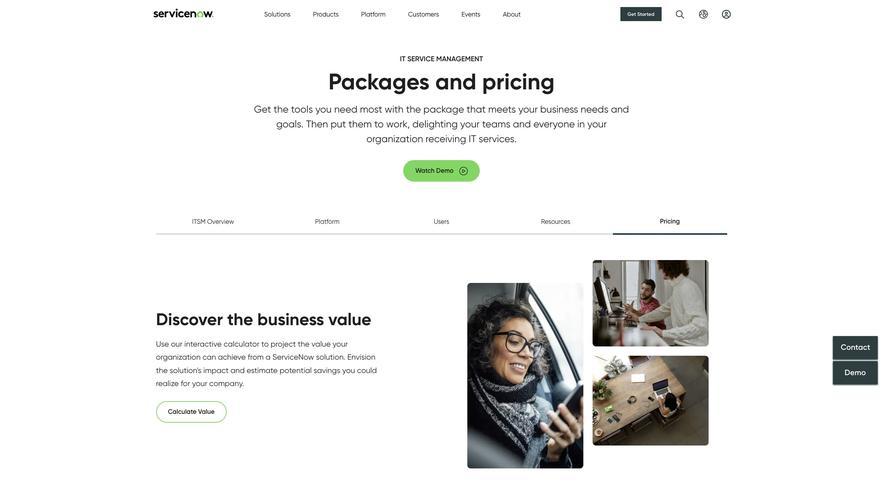 Task type: vqa. For each thing, say whether or not it's contained in the screenshot.
better
no



Task type: describe. For each thing, give the bounding box(es) containing it.
receiving
[[426, 133, 466, 145]]

contact
[[841, 343, 870, 353]]

0 vertical spatial value
[[328, 309, 371, 331]]

solution's
[[170, 366, 202, 375]]

with
[[385, 103, 404, 115]]

use our interactive calculator to project the value your organization can achieve from a servicenow solution. envision the solution's impact and estimate potential savings you could realize for your company.
[[156, 340, 377, 389]]

company.
[[209, 379, 244, 389]]

go to servicenow account image
[[722, 10, 731, 19]]

package
[[423, 103, 464, 115]]

your up solution.
[[333, 340, 348, 349]]

calculator
[[224, 340, 259, 349]]

packages and pricing
[[329, 68, 555, 96]]

organization inside use our interactive calculator to project the value your organization can achieve from a servicenow solution. envision the solution's impact and estimate potential savings you could realize for your company.
[[156, 353, 201, 362]]

about
[[503, 10, 521, 18]]

servicenow
[[273, 353, 314, 362]]

value inside use our interactive calculator to project the value your organization can achieve from a servicenow solution. envision the solution's impact and estimate potential savings you could realize for your company.
[[312, 340, 331, 349]]

from
[[248, 353, 264, 362]]

potential
[[280, 366, 312, 375]]

solution.
[[316, 353, 345, 362]]

customers
[[408, 10, 439, 18]]

and down management
[[435, 68, 477, 96]]

platform
[[361, 10, 386, 18]]

realize
[[156, 379, 179, 389]]

business inside get the tools you need most with the package that meets your business needs and goals. then put them to work, delighting your teams and everyone in your organization receiving it services.
[[540, 103, 578, 115]]

the up servicenow
[[298, 340, 310, 349]]

tools
[[291, 103, 313, 115]]

to inside get the tools you need most with the package that meets your business needs and goals. then put them to work, delighting your teams and everyone in your organization receiving it services.
[[374, 118, 384, 130]]

project
[[271, 340, 296, 349]]

the up goals.
[[274, 103, 289, 115]]

0 horizontal spatial business
[[257, 309, 324, 331]]

demo link
[[833, 362, 878, 385]]

the up calculator
[[227, 309, 253, 331]]

envision
[[347, 353, 375, 362]]

your down that
[[460, 118, 480, 130]]

needs
[[581, 103, 609, 115]]

solutions button
[[264, 9, 291, 19]]

your right for
[[192, 379, 207, 389]]

get the tools you need most with the package that meets your business needs and goals. then put them to work, delighting your teams and everyone in your organization receiving it services.
[[254, 103, 629, 145]]

services.
[[479, 133, 517, 145]]

could
[[357, 366, 377, 375]]

pricing
[[482, 68, 555, 96]]

products
[[313, 10, 339, 18]]

customers button
[[408, 9, 439, 19]]

goals.
[[276, 118, 304, 130]]

use
[[156, 340, 169, 349]]

to inside use our interactive calculator to project the value your organization can achieve from a servicenow solution. envision the solution's impact and estimate potential savings you could realize for your company.
[[261, 340, 269, 349]]

most
[[360, 103, 382, 115]]

platform button
[[361, 9, 386, 19]]

discover the business value
[[156, 309, 371, 331]]

need
[[334, 103, 358, 115]]

about button
[[503, 9, 521, 19]]

them
[[349, 118, 372, 130]]

started
[[637, 11, 655, 17]]



Task type: locate. For each thing, give the bounding box(es) containing it.
0 vertical spatial it
[[400, 55, 406, 63]]

solutions
[[264, 10, 291, 18]]

business
[[540, 103, 578, 115], [257, 309, 324, 331]]

0 horizontal spatial you
[[315, 103, 332, 115]]

it left service
[[400, 55, 406, 63]]

organization
[[366, 133, 423, 145], [156, 353, 201, 362]]

1 vertical spatial value
[[312, 340, 331, 349]]

get inside get the tools you need most with the package that meets your business needs and goals. then put them to work, delighting your teams and everyone in your organization receiving it services.
[[254, 103, 271, 115]]

1 horizontal spatial business
[[540, 103, 578, 115]]

in
[[577, 118, 585, 130]]

the
[[274, 103, 289, 115], [406, 103, 421, 115], [227, 309, 253, 331], [298, 340, 310, 349], [156, 366, 168, 375]]

1 vertical spatial you
[[342, 366, 355, 375]]

1 vertical spatial it
[[469, 133, 476, 145]]

value
[[328, 309, 371, 331], [312, 340, 331, 349]]

the up realize
[[156, 366, 168, 375]]

get for get started
[[628, 11, 636, 17]]

the right with
[[406, 103, 421, 115]]

put
[[331, 118, 346, 130]]

your
[[518, 103, 538, 115], [460, 118, 480, 130], [587, 118, 607, 130], [333, 340, 348, 349], [192, 379, 207, 389]]

organization down our
[[156, 353, 201, 362]]

that
[[467, 103, 486, 115]]

1 horizontal spatial you
[[342, 366, 355, 375]]

management
[[436, 55, 483, 63]]

work,
[[386, 118, 410, 130]]

your down the needs
[[587, 118, 607, 130]]

interactive
[[184, 340, 222, 349]]

1 vertical spatial organization
[[156, 353, 201, 362]]

savings
[[314, 366, 340, 375]]

1 vertical spatial to
[[261, 340, 269, 349]]

1 horizontal spatial get
[[628, 11, 636, 17]]

you inside get the tools you need most with the package that meets your business needs and goals. then put them to work, delighting your teams and everyone in your organization receiving it services.
[[315, 103, 332, 115]]

organization inside get the tools you need most with the package that meets your business needs and goals. then put them to work, delighting your teams and everyone in your organization receiving it services.
[[366, 133, 423, 145]]

0 horizontal spatial get
[[254, 103, 271, 115]]

to down most
[[374, 118, 384, 130]]

get for get the tools you need most with the package that meets your business needs and goals. then put them to work, delighting your teams and everyone in your organization receiving it services.
[[254, 103, 271, 115]]

products button
[[313, 9, 339, 19]]

and down meets at the top right of the page
[[513, 118, 531, 130]]

you
[[315, 103, 332, 115], [342, 366, 355, 375]]

events
[[462, 10, 480, 18]]

and right the needs
[[611, 103, 629, 115]]

you up then
[[315, 103, 332, 115]]

to
[[374, 118, 384, 130], [261, 340, 269, 349]]

teams
[[482, 118, 511, 130]]

events button
[[462, 9, 480, 19]]

meets
[[488, 103, 516, 115]]

a
[[266, 353, 271, 362]]

it
[[400, 55, 406, 63], [469, 133, 476, 145]]

0 vertical spatial you
[[315, 103, 332, 115]]

everyone
[[533, 118, 575, 130]]

0 vertical spatial organization
[[366, 133, 423, 145]]

0 vertical spatial business
[[540, 103, 578, 115]]

then
[[306, 118, 328, 130]]

1 horizontal spatial it
[[469, 133, 476, 145]]

you inside use our interactive calculator to project the value your organization can achieve from a servicenow solution. envision the solution's impact and estimate potential savings you could realize for your company.
[[342, 366, 355, 375]]

discover
[[156, 309, 223, 331]]

0 horizontal spatial it
[[400, 55, 406, 63]]

contact link
[[833, 337, 878, 360]]

for
[[181, 379, 190, 389]]

servicenow image
[[152, 8, 214, 17]]

get started
[[628, 11, 655, 17]]

and down 'achieve'
[[231, 366, 245, 375]]

estimate
[[247, 366, 278, 375]]

get
[[628, 11, 636, 17], [254, 103, 271, 115]]

demo
[[845, 368, 866, 378]]

it inside get the tools you need most with the package that meets your business needs and goals. then put them to work, delighting your teams and everyone in your organization receiving it services.
[[469, 133, 476, 145]]

it left "services."
[[469, 133, 476, 145]]

1 horizontal spatial organization
[[366, 133, 423, 145]]

business up project
[[257, 309, 324, 331]]

your right meets at the top right of the page
[[518, 103, 538, 115]]

0 horizontal spatial organization
[[156, 353, 201, 362]]

you left could
[[342, 366, 355, 375]]

impact
[[203, 366, 229, 375]]

1 vertical spatial business
[[257, 309, 324, 331]]

0 vertical spatial get
[[628, 11, 636, 17]]

can
[[203, 353, 216, 362]]

our
[[171, 340, 182, 349]]

0 vertical spatial to
[[374, 118, 384, 130]]

achieve
[[218, 353, 246, 362]]

and
[[435, 68, 477, 96], [611, 103, 629, 115], [513, 118, 531, 130], [231, 366, 245, 375]]

business up everyone
[[540, 103, 578, 115]]

organization down work,
[[366, 133, 423, 145]]

0 horizontal spatial to
[[261, 340, 269, 349]]

packages
[[329, 68, 430, 96]]

get started link
[[621, 7, 662, 21]]

it service management
[[400, 55, 483, 63]]

to up a
[[261, 340, 269, 349]]

and inside use our interactive calculator to project the value your organization can achieve from a servicenow solution. envision the solution's impact and estimate potential savings you could realize for your company.
[[231, 366, 245, 375]]

1 vertical spatial get
[[254, 103, 271, 115]]

service
[[407, 55, 435, 63]]

delighting
[[412, 118, 458, 130]]

1 horizontal spatial to
[[374, 118, 384, 130]]



